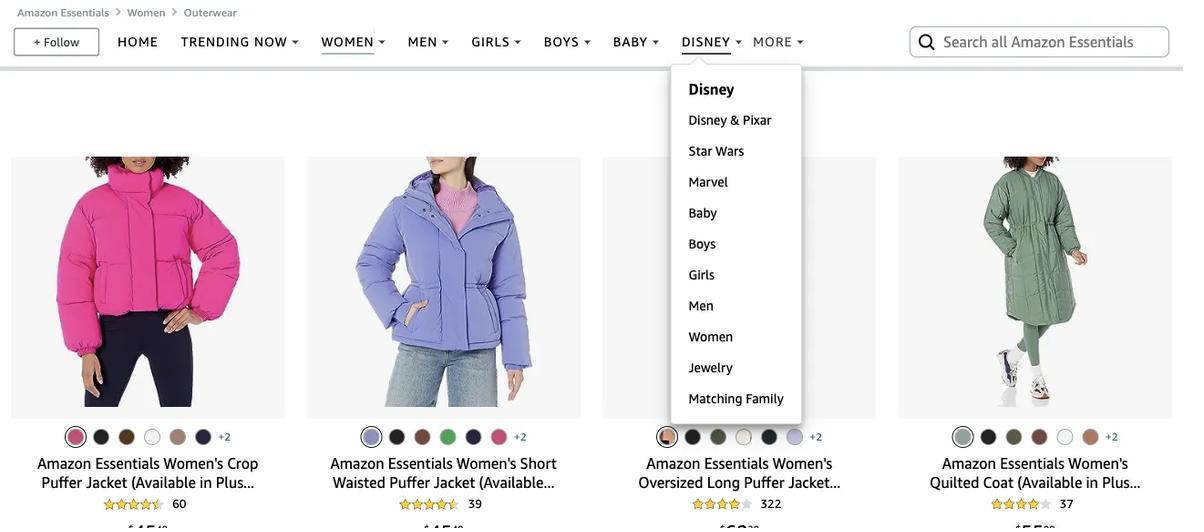 Task type: locate. For each thing, give the bounding box(es) containing it.
1 horizontal spatial deep brown image
[[1032, 429, 1049, 446]]

amazon essentials women's crop puffer jacket (available in plus size) image
[[56, 157, 240, 408]]

1 horizontal spatial eggshell white image
[[736, 429, 753, 446]]

+ follow
[[34, 35, 79, 49]]

1 eggshell white image from the left
[[144, 429, 161, 446]]

deep brown image
[[415, 429, 431, 446], [1032, 429, 1049, 446]]

2 horizontal spatial black image
[[981, 429, 997, 446]]

1 horizontal spatial light brown image
[[660, 429, 676, 446]]

3 black image from the left
[[981, 429, 997, 446]]

light brown image right deep brown image on the left bottom
[[170, 429, 186, 446]]

light brown image right eggshell white image
[[1083, 429, 1100, 446]]

0 horizontal spatial neon pink image
[[68, 429, 84, 446]]

2 deep brown image from the left
[[1032, 429, 1049, 446]]

+2
[[218, 431, 231, 444], [514, 431, 527, 444], [810, 431, 823, 444], [1106, 431, 1119, 444]]

4 +2 from the left
[[1106, 431, 1119, 444]]

purple image
[[787, 429, 804, 446]]

black image for 322
[[685, 429, 702, 446]]

37
[[1060, 497, 1074, 512]]

navy image right deep brown image on the left bottom
[[195, 429, 212, 446]]

+2 for 39
[[514, 431, 527, 444]]

+2 link for 60
[[218, 430, 231, 446]]

1 horizontal spatial black image
[[685, 429, 702, 446]]

black image right sage green icon at the bottom of page
[[981, 429, 997, 446]]

eggshell white image right dark olive image
[[736, 429, 753, 446]]

0 horizontal spatial deep brown image
[[415, 429, 431, 446]]

neon pink image right green icon
[[491, 429, 508, 446]]

eggshell white image for 322
[[736, 429, 753, 446]]

navy image
[[195, 429, 212, 446], [466, 429, 482, 446], [762, 429, 778, 446]]

3 +2 link from the left
[[810, 430, 823, 446]]

1 +2 from the left
[[218, 431, 231, 444]]

0 horizontal spatial black image
[[93, 429, 110, 446]]

deep brown image right dark olive icon
[[1032, 429, 1049, 446]]

1 navy image from the left
[[195, 429, 212, 446]]

+2 link for 37
[[1106, 430, 1119, 446]]

light brown image left dark olive image
[[660, 429, 676, 446]]

0 horizontal spatial light brown image
[[170, 429, 186, 446]]

2 +2 link from the left
[[514, 430, 527, 446]]

2 horizontal spatial navy image
[[762, 429, 778, 446]]

outerwear link
[[184, 6, 237, 18]]

eggshell white image
[[144, 429, 161, 446], [736, 429, 753, 446]]

eggshell white image
[[1058, 429, 1074, 446]]

+
[[34, 35, 41, 49]]

black image for 60
[[93, 429, 110, 446]]

+2 link
[[218, 430, 231, 446], [514, 430, 527, 446], [810, 430, 823, 446], [1106, 430, 1119, 446]]

4 +2 link from the left
[[1106, 430, 1119, 446]]

light brown image
[[170, 429, 186, 446], [660, 429, 676, 446], [1083, 429, 1100, 446]]

navy image left "purple" icon on the bottom right
[[762, 429, 778, 446]]

black image
[[93, 429, 110, 446], [685, 429, 702, 446], [981, 429, 997, 446]]

neon pink image left deep brown image on the left bottom
[[68, 429, 84, 446]]

navy image right green icon
[[466, 429, 482, 446]]

2 horizontal spatial light brown image
[[1083, 429, 1100, 446]]

women link
[[127, 6, 166, 18]]

+2 for 322
[[810, 431, 823, 444]]

1 black image from the left
[[93, 429, 110, 446]]

2 eggshell white image from the left
[[736, 429, 753, 446]]

2 black image from the left
[[685, 429, 702, 446]]

2 neon pink image from the left
[[491, 429, 508, 446]]

0 horizontal spatial navy image
[[195, 429, 212, 446]]

0 horizontal spatial eggshell white image
[[144, 429, 161, 446]]

black image left dark olive image
[[685, 429, 702, 446]]

+2 for 37
[[1106, 431, 1119, 444]]

1 horizontal spatial navy image
[[466, 429, 482, 446]]

2 +2 from the left
[[514, 431, 527, 444]]

+2 for 60
[[218, 431, 231, 444]]

3 +2 from the left
[[810, 431, 823, 444]]

black image left deep brown image on the left bottom
[[93, 429, 110, 446]]

1 +2 link from the left
[[218, 430, 231, 446]]

1 neon pink image from the left
[[68, 429, 84, 446]]

eggshell white image right deep brown image on the left bottom
[[144, 429, 161, 446]]

deep brown image left green icon
[[415, 429, 431, 446]]

1 horizontal spatial neon pink image
[[491, 429, 508, 446]]

2 navy image from the left
[[466, 429, 482, 446]]

3 navy image from the left
[[762, 429, 778, 446]]

neon pink image
[[68, 429, 84, 446], [491, 429, 508, 446]]



Task type: describe. For each thing, give the bounding box(es) containing it.
outerwear
[[184, 6, 237, 18]]

amazon essentials women's quilted coat (available in plus size) image
[[984, 157, 1088, 408]]

search image
[[917, 31, 938, 53]]

2 light brown image from the left
[[660, 429, 676, 446]]

navy image for 322
[[762, 429, 778, 446]]

322
[[761, 497, 782, 512]]

1 deep brown image from the left
[[415, 429, 431, 446]]

essentials
[[61, 6, 109, 18]]

39
[[469, 497, 482, 512]]

black image for 37
[[981, 429, 997, 446]]

eggshell white image for 60
[[144, 429, 161, 446]]

sage green image
[[955, 429, 972, 446]]

black image
[[389, 429, 406, 446]]

1 light brown image from the left
[[170, 429, 186, 446]]

women
[[127, 6, 166, 18]]

+2 link for 39
[[514, 430, 527, 446]]

navy image for 39
[[466, 429, 482, 446]]

amazon essentials link
[[17, 6, 109, 18]]

amazon
[[17, 6, 58, 18]]

amazon essentials women's oversized long puffer jacket (available in plus size) image
[[689, 157, 791, 408]]

60
[[173, 497, 186, 512]]

follow
[[44, 35, 79, 49]]

amazon essentials
[[17, 6, 109, 18]]

deep brown image
[[119, 429, 135, 446]]

amazon essentials women's short waisted puffer jacket (available in plus size) image
[[355, 157, 533, 408]]

dark olive image
[[1007, 429, 1023, 446]]

Search all Amazon Essentials search field
[[944, 27, 1140, 58]]

dark olive image
[[711, 429, 727, 446]]

3 light brown image from the left
[[1083, 429, 1100, 446]]

+2 link for 322
[[810, 430, 823, 446]]

green image
[[440, 429, 457, 446]]

+ follow button
[[15, 29, 98, 55]]

purple blue image
[[364, 429, 380, 446]]



Task type: vqa. For each thing, say whether or not it's contained in the screenshot.
39 Deep Brown icon
yes



